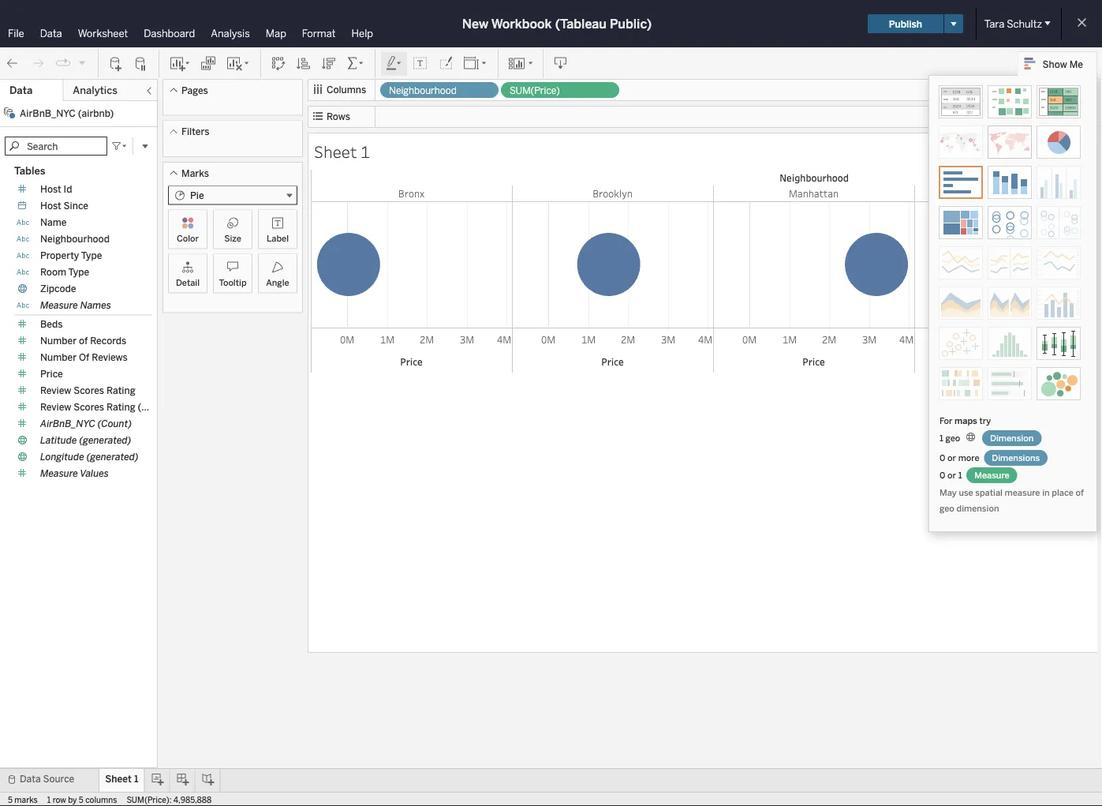 Task type: vqa. For each thing, say whether or not it's contained in the screenshot.
Name
yes



Task type: locate. For each thing, give the bounding box(es) containing it.
number of records
[[40, 335, 127, 347]]

0 vertical spatial or
[[948, 452, 957, 463]]

or left more
[[948, 452, 957, 463]]

rating up "(count)"
[[106, 401, 135, 413]]

0 vertical spatial (generated)
[[79, 435, 131, 446]]

2 scores from the top
[[74, 401, 104, 413]]

replay animation image up analytics
[[77, 58, 87, 67]]

1 vertical spatial sheet 1
[[105, 773, 138, 785]]

0 vertical spatial geo
[[946, 433, 961, 443]]

1 vertical spatial airbnb_nyc
[[40, 418, 95, 429]]

1 rating from the top
[[106, 385, 135, 396]]

2 or from the top
[[948, 470, 957, 480]]

download image
[[553, 56, 569, 71]]

measure for measure names
[[40, 300, 78, 311]]

pause auto updates image
[[133, 56, 149, 71]]

host up name
[[40, 200, 61, 212]]

0 or 1
[[940, 470, 965, 480]]

host left the id
[[40, 184, 61, 195]]

number down beds on the left of page
[[40, 335, 77, 347]]

or for 1
[[948, 470, 957, 480]]

1 vertical spatial data
[[9, 84, 33, 97]]

airbnb_nyc (airbnb)
[[20, 107, 114, 119]]

0 vertical spatial neighbourhood
[[389, 85, 457, 96]]

0 vertical spatial scores
[[74, 385, 104, 396]]

0
[[940, 452, 946, 463], [940, 470, 946, 480]]

tara
[[985, 17, 1005, 30]]

1 vertical spatial (generated)
[[87, 451, 139, 463]]

Bronx, Neighbourhood. Press Space to toggle selection. Press Escape to go back to the left margin. Use arrow keys to navigate headers text field
[[311, 186, 512, 201]]

0 up 0 or 1
[[940, 452, 946, 463]]

1 recommended image from the top
[[939, 85, 984, 118]]

0 vertical spatial rating
[[106, 385, 135, 396]]

latitude (generated)
[[40, 435, 131, 446]]

show
[[1043, 58, 1068, 70]]

spatial
[[976, 487, 1003, 498]]

review for review scores rating
[[40, 385, 71, 396]]

1 vertical spatial of
[[1077, 487, 1085, 498]]

airbnb_nyc up latitude
[[40, 418, 95, 429]]

new data source image
[[108, 56, 124, 71]]

row
[[53, 795, 66, 804]]

0 vertical spatial sheet 1
[[314, 141, 370, 162]]

1 geo
[[940, 433, 963, 443]]

1 scores from the top
[[74, 385, 104, 396]]

values
[[80, 468, 109, 479]]

review scores rating (bin)
[[40, 401, 159, 413]]

of
[[79, 335, 88, 347], [1077, 487, 1085, 498]]

1 or from the top
[[948, 452, 957, 463]]

review scores rating
[[40, 385, 135, 396]]

1 vertical spatial or
[[948, 470, 957, 480]]

number up price
[[40, 352, 77, 363]]

number for number of records
[[40, 335, 77, 347]]

swap rows and columns image
[[271, 56, 287, 71]]

type for room type
[[68, 266, 89, 278]]

maps
[[955, 415, 978, 426]]

(tableau
[[556, 16, 607, 31]]

1 horizontal spatial 5
[[79, 795, 84, 804]]

measure for measure values
[[40, 468, 78, 479]]

0 horizontal spatial sheet 1
[[105, 773, 138, 785]]

5 marks
[[8, 795, 38, 804]]

neighbourhood
[[389, 85, 457, 96], [780, 171, 849, 184], [40, 233, 110, 245]]

1 vertical spatial rating
[[106, 401, 135, 413]]

of up number of reviews at the top of page
[[79, 335, 88, 347]]

of right place
[[1077, 487, 1085, 498]]

sheet 1 down rows
[[314, 141, 370, 162]]

5 left 'marks' on the bottom of page
[[8, 795, 13, 804]]

2 review from the top
[[40, 401, 71, 413]]

review up latitude
[[40, 401, 71, 413]]

dimensions
[[993, 452, 1041, 463]]

of inside the "may use spatial measure in place of geo dimension"
[[1077, 487, 1085, 498]]

1 horizontal spatial of
[[1077, 487, 1085, 498]]

names
[[80, 300, 111, 311]]

1 vertical spatial host
[[40, 200, 61, 212]]

recommended image
[[939, 85, 984, 118], [939, 166, 984, 199]]

neighbourhood down show mark labels icon on the left top of the page
[[389, 85, 457, 96]]

2 horizontal spatial neighbourhood
[[780, 171, 849, 184]]

2 5 from the left
[[79, 795, 84, 804]]

zipcode
[[40, 283, 76, 294]]

host for host id
[[40, 184, 61, 195]]

0 vertical spatial host
[[40, 184, 61, 195]]

geo down may
[[940, 503, 955, 514]]

0 horizontal spatial of
[[79, 335, 88, 347]]

number
[[40, 335, 77, 347], [40, 352, 77, 363]]

0 vertical spatial recommended image
[[939, 85, 984, 118]]

Queens, Neighbourhood. Press Space to toggle selection. Press Escape to go back to the left margin. Use arrow keys to navigate headers text field
[[915, 186, 1103, 201]]

geo down for
[[946, 433, 961, 443]]

review down price
[[40, 385, 71, 396]]

0 up may
[[940, 470, 946, 480]]

1
[[361, 141, 370, 162], [940, 433, 944, 443], [959, 470, 963, 480], [134, 773, 138, 785], [47, 795, 51, 804]]

show/hide cards image
[[508, 56, 534, 71]]

redo image
[[30, 56, 46, 71]]

by
[[68, 795, 77, 804]]

type
[[81, 250, 102, 261], [68, 266, 89, 278]]

1 number from the top
[[40, 335, 77, 347]]

measure up spatial
[[975, 470, 1010, 480]]

use
[[960, 487, 974, 498]]

measure down zipcode
[[40, 300, 78, 311]]

(generated) for latitude (generated)
[[79, 435, 131, 446]]

2 vertical spatial data
[[20, 773, 41, 785]]

rows
[[327, 111, 350, 122]]

5 right by
[[79, 795, 84, 804]]

dashboard
[[144, 27, 195, 39]]

neighbourhood up manhattan, neighbourhood. press space to toggle selection. press escape to go back to the left margin. use arrow keys to navigate headers text field
[[780, 171, 849, 184]]

data down "undo" icon
[[9, 84, 33, 97]]

reviews
[[92, 352, 128, 363]]

1 horizontal spatial sheet 1
[[314, 141, 370, 162]]

(count)
[[98, 418, 132, 429]]

2 0 from the top
[[940, 470, 946, 480]]

size
[[224, 233, 241, 244]]

0 vertical spatial 0
[[940, 452, 946, 463]]

1 0 from the top
[[940, 452, 946, 463]]

1 vertical spatial scores
[[74, 401, 104, 413]]

data up 'marks' on the bottom of page
[[20, 773, 41, 785]]

sheet
[[314, 141, 357, 162], [105, 773, 132, 785]]

rating up review scores rating (bin)
[[106, 385, 135, 396]]

worksheet
[[78, 27, 128, 39]]

2 host from the top
[[40, 200, 61, 212]]

2 recommended image from the top
[[939, 166, 984, 199]]

for maps try
[[940, 415, 992, 426]]

airbnb_nyc
[[20, 107, 76, 119], [40, 418, 95, 429]]

sheet 1 up columns
[[105, 773, 138, 785]]

(generated) up the values
[[87, 451, 139, 463]]

0 horizontal spatial sheet
[[105, 773, 132, 785]]

1 vertical spatial geo
[[940, 503, 955, 514]]

property
[[40, 250, 79, 261]]

1 vertical spatial sheet
[[105, 773, 132, 785]]

0 vertical spatial number
[[40, 335, 77, 347]]

or up may
[[948, 470, 957, 480]]

beds
[[40, 319, 63, 330]]

rating
[[106, 385, 135, 396], [106, 401, 135, 413]]

replay animation image
[[55, 55, 71, 71], [77, 58, 87, 67]]

neighbourhood up property type
[[40, 233, 110, 245]]

new
[[462, 16, 489, 31]]

replay animation image right redo icon
[[55, 55, 71, 71]]

label
[[267, 233, 289, 244]]

me
[[1070, 58, 1084, 70]]

0 vertical spatial airbnb_nyc
[[20, 107, 76, 119]]

in
[[1043, 487, 1050, 498]]

type down property type
[[68, 266, 89, 278]]

1 down for
[[940, 433, 944, 443]]

1 vertical spatial 0
[[940, 470, 946, 480]]

1 host from the top
[[40, 184, 61, 195]]

scores for review scores rating (bin)
[[74, 401, 104, 413]]

1 review from the top
[[40, 385, 71, 396]]

(generated)
[[79, 435, 131, 446], [87, 451, 139, 463]]

sheet down rows
[[314, 141, 357, 162]]

scores up review scores rating (bin)
[[74, 385, 104, 396]]

0 horizontal spatial 5
[[8, 795, 13, 804]]

2 number from the top
[[40, 352, 77, 363]]

sorted ascending by sum of price within neighbourhood image
[[296, 56, 312, 71]]

scores
[[74, 385, 104, 396], [74, 401, 104, 413]]

or
[[948, 452, 957, 463], [948, 470, 957, 480]]

measure down longitude
[[40, 468, 78, 479]]

0 vertical spatial data
[[40, 27, 62, 39]]

0 vertical spatial type
[[81, 250, 102, 261]]

1 up sum(price):
[[134, 773, 138, 785]]

0 vertical spatial sheet
[[314, 141, 357, 162]]

totals image
[[347, 56, 366, 71]]

type for property type
[[81, 250, 102, 261]]

geo inside the "may use spatial measure in place of geo dimension"
[[940, 503, 955, 514]]

1 vertical spatial review
[[40, 401, 71, 413]]

data
[[40, 27, 62, 39], [9, 84, 33, 97], [20, 773, 41, 785]]

data source
[[20, 773, 74, 785]]

scores down review scores rating
[[74, 401, 104, 413]]

2 rating from the top
[[106, 401, 135, 413]]

try
[[980, 415, 992, 426]]

1 horizontal spatial sheet
[[314, 141, 357, 162]]

data up redo icon
[[40, 27, 62, 39]]

0 vertical spatial review
[[40, 385, 71, 396]]

1 vertical spatial type
[[68, 266, 89, 278]]

filters
[[182, 126, 209, 137]]

sheet up columns
[[105, 773, 132, 785]]

(bin)
[[138, 401, 159, 413]]

1 5 from the left
[[8, 795, 13, 804]]

1 vertical spatial recommended image
[[939, 166, 984, 199]]

airbnb_nyc up "search" text field
[[20, 107, 76, 119]]

type up room type at the top left of page
[[81, 250, 102, 261]]

2 vertical spatial neighbourhood
[[40, 233, 110, 245]]

public)
[[610, 16, 652, 31]]

marks
[[182, 167, 209, 179]]

1 horizontal spatial replay animation image
[[77, 58, 87, 67]]

(generated) down "(count)"
[[79, 435, 131, 446]]

measure
[[40, 300, 78, 311], [40, 468, 78, 479], [975, 470, 1010, 480]]

1 vertical spatial number
[[40, 352, 77, 363]]



Task type: describe. For each thing, give the bounding box(es) containing it.
Manhattan, Neighbourhood. Press Space to toggle selection. Press Escape to go back to the left margin. Use arrow keys to navigate headers text field
[[714, 186, 915, 201]]

scores for review scores rating
[[74, 385, 104, 396]]

workbook
[[492, 16, 552, 31]]

name
[[40, 217, 67, 228]]

1 horizontal spatial neighbourhood
[[389, 85, 457, 96]]

records
[[90, 335, 127, 347]]

host for host since
[[40, 200, 61, 212]]

or for more
[[948, 452, 957, 463]]

number for number of reviews
[[40, 352, 77, 363]]

4,985,888
[[174, 795, 212, 804]]

help
[[352, 27, 373, 39]]

for
[[940, 415, 953, 426]]

measure names
[[40, 300, 111, 311]]

may use spatial measure in place of geo dimension
[[940, 487, 1085, 514]]

columns
[[85, 795, 117, 804]]

fit image
[[463, 56, 489, 71]]

host since
[[40, 200, 88, 212]]

schultz
[[1008, 17, 1043, 30]]

measure values
[[40, 468, 109, 479]]

1 up bronx, neighbourhood. press space to toggle selection. press escape to go back to the left margin. use arrow keys to navigate headers text field
[[361, 141, 370, 162]]

airbnb_nyc for airbnb_nyc (count)
[[40, 418, 95, 429]]

marks. press enter to open the view data window.. use arrow keys to navigate data visualization elements. image
[[311, 201, 1103, 328]]

airbnb_nyc for airbnb_nyc (airbnb)
[[20, 107, 76, 119]]

show mark labels image
[[413, 56, 429, 71]]

room
[[40, 266, 66, 278]]

host id
[[40, 184, 72, 195]]

publish button
[[868, 14, 944, 33]]

collapse image
[[144, 86, 154, 96]]

pages
[[182, 84, 208, 96]]

1 row by 5 columns
[[47, 795, 117, 804]]

analysis
[[211, 27, 250, 39]]

more
[[959, 452, 980, 463]]

tables
[[14, 165, 45, 177]]

undo image
[[5, 56, 21, 71]]

marks
[[14, 795, 38, 804]]

airbnb_nyc (count)
[[40, 418, 132, 429]]

0 vertical spatial of
[[79, 335, 88, 347]]

longitude (generated)
[[40, 451, 139, 463]]

format workbook image
[[438, 56, 454, 71]]

price
[[40, 368, 63, 380]]

1 vertical spatial neighbourhood
[[780, 171, 849, 184]]

highlight image
[[385, 56, 403, 71]]

new worksheet image
[[169, 56, 191, 71]]

since
[[64, 200, 88, 212]]

id
[[64, 184, 72, 195]]

Brooklyn, Neighbourhood. Press Space to toggle selection. Press Escape to go back to the left margin. Use arrow keys to navigate headers text field
[[512, 186, 714, 201]]

number of reviews
[[40, 352, 128, 363]]

sum(price)
[[510, 85, 560, 96]]

sum(price):
[[127, 795, 172, 804]]

of
[[79, 352, 90, 363]]

(airbnb)
[[78, 107, 114, 119]]

show me
[[1043, 58, 1084, 70]]

sum(price): 4,985,888
[[127, 795, 212, 804]]

angle
[[266, 277, 290, 288]]

map
[[266, 27, 286, 39]]

(generated) for longitude (generated)
[[87, 451, 139, 463]]

1 left row
[[47, 795, 51, 804]]

source
[[43, 773, 74, 785]]

show me button
[[1018, 51, 1098, 76]]

duplicate image
[[201, 56, 216, 71]]

detail
[[176, 277, 200, 288]]

0 horizontal spatial neighbourhood
[[40, 233, 110, 245]]

columns
[[327, 84, 366, 96]]

Search text field
[[5, 137, 107, 156]]

place
[[1053, 487, 1074, 498]]

room type
[[40, 266, 89, 278]]

0 horizontal spatial replay animation image
[[55, 55, 71, 71]]

dimension
[[991, 433, 1034, 443]]

color
[[177, 233, 199, 244]]

publish
[[889, 18, 923, 29]]

format
[[302, 27, 336, 39]]

0 for 0 or more
[[940, 452, 946, 463]]

analytics
[[73, 84, 118, 97]]

1 down 0 or more
[[959, 470, 963, 480]]

property type
[[40, 250, 102, 261]]

longitude
[[40, 451, 84, 463]]

tooltip
[[219, 277, 247, 288]]

rating for review scores rating
[[106, 385, 135, 396]]

dimension
[[957, 503, 1000, 514]]

measure
[[1005, 487, 1041, 498]]

review for review scores rating (bin)
[[40, 401, 71, 413]]

latitude
[[40, 435, 77, 446]]

new workbook (tableau public)
[[462, 16, 652, 31]]

rating for review scores rating (bin)
[[106, 401, 135, 413]]

sorted descending by sum of price within neighbourhood image
[[321, 56, 337, 71]]

0 or more
[[940, 452, 982, 463]]

0 for 0 or 1
[[940, 470, 946, 480]]

may
[[940, 487, 957, 498]]

tara schultz
[[985, 17, 1043, 30]]

file
[[8, 27, 24, 39]]

clear sheet image
[[226, 56, 251, 71]]



